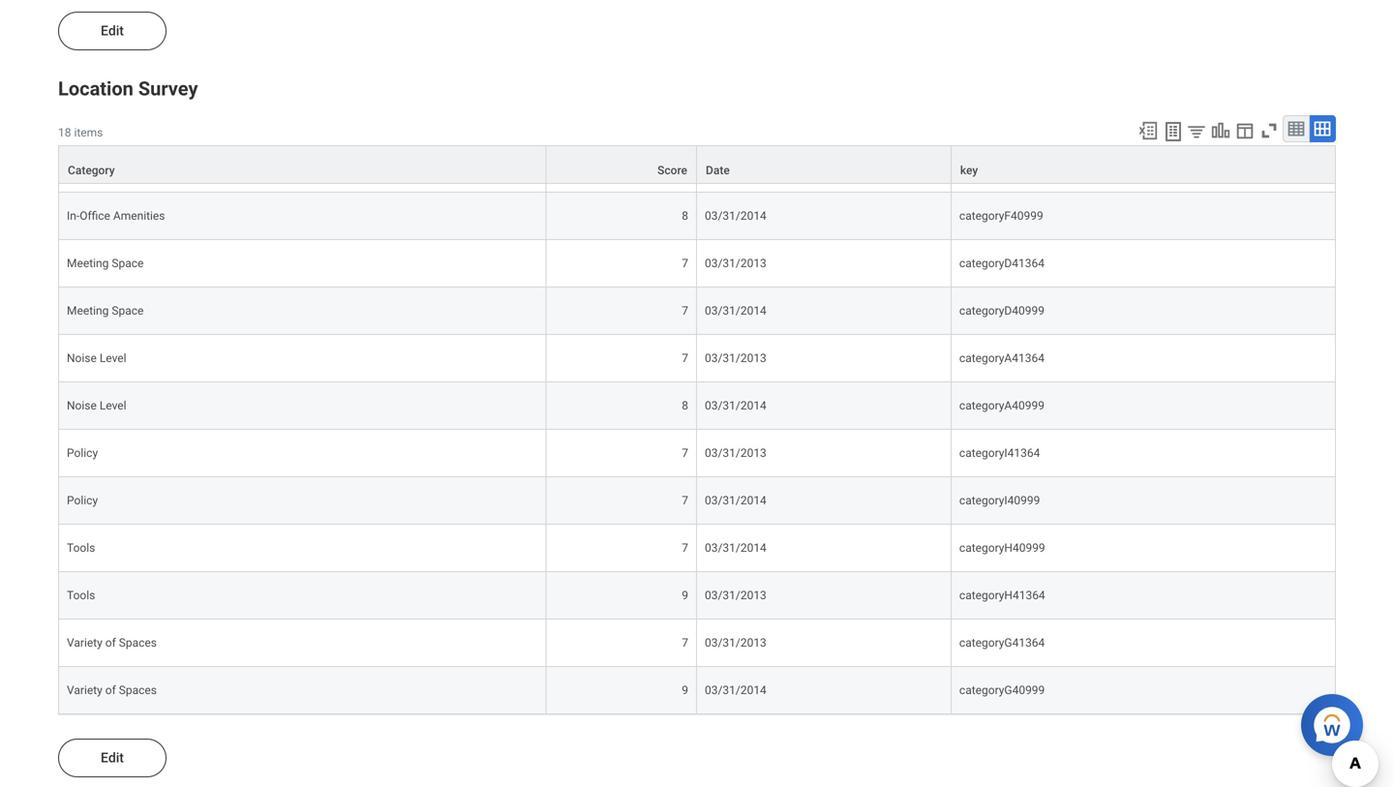 Task type: vqa. For each thing, say whether or not it's contained in the screenshot.


Task type: describe. For each thing, give the bounding box(es) containing it.
tools for 9
[[67, 589, 95, 602]]

categoryh41364
[[959, 589, 1045, 602]]

7 for categoryh40999
[[682, 541, 688, 555]]

noise level element for 8
[[67, 395, 126, 412]]

amenities for 03/31/2014
[[113, 209, 165, 223]]

location survey
[[58, 77, 198, 100]]

categoryf40999
[[959, 209, 1044, 223]]

key button
[[952, 146, 1335, 183]]

noise level element for 7
[[67, 347, 126, 365]]

03/31/2014 for categoryg40999
[[705, 683, 767, 697]]

03/31/2014 for categoryi40999
[[705, 494, 767, 507]]

edit for 1st 'edit' button from the top of the page
[[101, 23, 124, 39]]

in- for 03/31/2013
[[67, 162, 80, 175]]

policy for 03/31/2014
[[67, 494, 98, 507]]

office for 03/31/2013
[[80, 162, 110, 175]]

03/31/2013 for categoryi41364
[[705, 446, 767, 460]]

variety for 9
[[67, 683, 102, 697]]

tools element for 7
[[67, 537, 95, 555]]

policy element for 03/31/2013
[[67, 442, 98, 460]]

noise level for 8
[[67, 399, 126, 412]]

variety for 7
[[67, 636, 102, 650]]

policy element for 03/31/2014
[[67, 490, 98, 507]]

score button
[[546, 146, 696, 183]]

03/31/2013 for categoryh41364
[[705, 589, 767, 602]]

8 for categoryf40999
[[682, 209, 688, 223]]

location survey group
[[58, 0, 1336, 715]]

03/31/2014 for categoryf40999
[[705, 209, 767, 223]]

03/31/2013 for categoryf41364
[[705, 162, 767, 175]]

date
[[706, 164, 730, 177]]

meeting space for 03/31/2013
[[67, 256, 144, 270]]

row containing category
[[58, 145, 1336, 184]]

policy for 03/31/2013
[[67, 446, 98, 460]]

categoryf41364
[[959, 162, 1044, 175]]

03/31/2014 for categoryh40999
[[705, 541, 767, 555]]

7 for categorya41364
[[682, 351, 688, 365]]

amenities for 03/31/2013
[[113, 162, 165, 175]]

7 for categoryd41364
[[682, 256, 688, 270]]

office for 03/31/2014
[[80, 209, 110, 223]]

level for 8
[[100, 399, 126, 412]]

7 for categoryd40999
[[682, 304, 688, 317]]

category button
[[59, 146, 545, 183]]

03/31/2013 for categorya41364
[[705, 351, 767, 365]]

meeting space element for 03/31/2014
[[67, 300, 144, 317]]

03/31/2014 for categoryd40999
[[705, 304, 767, 317]]

meeting for 03/31/2013
[[67, 256, 109, 270]]

variety of spaces element for 9
[[67, 680, 157, 697]]

7 for categoryg41364
[[682, 636, 688, 650]]

of for 9
[[105, 683, 116, 697]]

meeting for 03/31/2014
[[67, 304, 109, 317]]

in-office amenities element for 03/31/2013
[[67, 158, 165, 175]]

7 for categoryi40999
[[682, 494, 688, 507]]

survey
[[138, 77, 198, 100]]

categoryg41364
[[959, 636, 1045, 650]]

in-office amenities for 03/31/2014
[[67, 209, 165, 223]]

fullscreen image
[[1259, 120, 1280, 141]]

table image
[[1287, 119, 1306, 138]]

location survey button
[[58, 77, 198, 100]]

categoryi41364
[[959, 446, 1040, 460]]

category
[[68, 164, 115, 177]]

variety of spaces for 7
[[67, 636, 157, 650]]

7 for categoryi41364
[[682, 446, 688, 460]]

edit for 2nd 'edit' button from the top
[[101, 750, 124, 766]]

tools for 7
[[67, 541, 95, 555]]

key
[[960, 164, 978, 177]]



Task type: locate. For each thing, give the bounding box(es) containing it.
9 for 03/31/2014
[[682, 683, 688, 697]]

0 vertical spatial in-
[[67, 162, 80, 175]]

noise
[[67, 351, 97, 365], [67, 399, 97, 412]]

6 7 from the top
[[682, 541, 688, 555]]

1 meeting space from the top
[[67, 256, 144, 270]]

1 9 from the top
[[682, 589, 688, 602]]

2 in-office amenities element from the top
[[67, 205, 165, 223]]

2 level from the top
[[100, 399, 126, 412]]

1 edit from the top
[[101, 23, 124, 39]]

of
[[105, 636, 116, 650], [105, 683, 116, 697]]

1 vertical spatial meeting space element
[[67, 300, 144, 317]]

8
[[682, 162, 688, 175], [682, 209, 688, 223], [682, 399, 688, 412]]

1 noise from the top
[[67, 351, 97, 365]]

0 vertical spatial 9
[[682, 589, 688, 602]]

amenities down location survey
[[113, 162, 165, 175]]

categoryd40999
[[959, 304, 1045, 317]]

categoryg40999
[[959, 683, 1045, 697]]

0 vertical spatial policy element
[[67, 442, 98, 460]]

2 of from the top
[[105, 683, 116, 697]]

03/31/2013
[[705, 162, 767, 175], [705, 256, 767, 270], [705, 351, 767, 365], [705, 446, 767, 460], [705, 589, 767, 602], [705, 636, 767, 650]]

of for 7
[[105, 636, 116, 650]]

3 8 from the top
[[682, 399, 688, 412]]

4 7 from the top
[[682, 446, 688, 460]]

0 vertical spatial noise level element
[[67, 347, 126, 365]]

tools
[[67, 541, 95, 555], [67, 589, 95, 602]]

row
[[58, 145, 1336, 184], [58, 145, 1336, 193], [58, 193, 1336, 240], [58, 240, 1336, 287], [58, 287, 1336, 335], [58, 335, 1336, 382], [58, 382, 1336, 430], [58, 430, 1336, 477], [58, 477, 1336, 525], [58, 525, 1336, 572], [58, 572, 1336, 620], [58, 620, 1336, 667], [58, 667, 1336, 714]]

1 vertical spatial meeting
[[67, 304, 109, 317]]

1 tools from the top
[[67, 541, 95, 555]]

in-office amenities element
[[67, 158, 165, 175], [67, 205, 165, 223]]

meeting space element for 03/31/2013
[[67, 253, 144, 270]]

2 in- from the top
[[67, 209, 80, 223]]

categorya41364
[[959, 351, 1045, 365]]

level for 7
[[100, 351, 126, 365]]

variety
[[67, 636, 102, 650], [67, 683, 102, 697]]

variety of spaces element
[[67, 632, 157, 650], [67, 680, 157, 697]]

0 vertical spatial in-office amenities element
[[67, 158, 165, 175]]

8 for categoryf41364
[[682, 162, 688, 175]]

meeting
[[67, 256, 109, 270], [67, 304, 109, 317]]

export to excel image
[[1138, 120, 1159, 141]]

03/31/2013 for categoryg41364
[[705, 636, 767, 650]]

space for 03/31/2014
[[112, 304, 144, 317]]

6 03/31/2013 from the top
[[705, 636, 767, 650]]

1 in- from the top
[[67, 162, 80, 175]]

3 7 from the top
[[682, 351, 688, 365]]

2 variety from the top
[[67, 683, 102, 697]]

1 policy from the top
[[67, 446, 98, 460]]

office down items
[[80, 162, 110, 175]]

0 vertical spatial variety of spaces element
[[67, 632, 157, 650]]

score
[[658, 164, 687, 177]]

toolbar inside location survey 'group'
[[1129, 115, 1336, 145]]

0 vertical spatial variety of spaces
[[67, 636, 157, 650]]

in-office amenities down category at left top
[[67, 209, 165, 223]]

18
[[58, 126, 71, 139]]

2 noise level element from the top
[[67, 395, 126, 412]]

tools element
[[67, 537, 95, 555], [67, 585, 95, 602]]

expand table image
[[1313, 119, 1332, 138]]

toolbar
[[1129, 115, 1336, 145]]

edit button
[[58, 11, 167, 50], [58, 739, 167, 777]]

2 vertical spatial 8
[[682, 399, 688, 412]]

8 for categorya40999
[[682, 399, 688, 412]]

1 vertical spatial policy
[[67, 494, 98, 507]]

level
[[100, 351, 126, 365], [100, 399, 126, 412]]

2 variety of spaces element from the top
[[67, 680, 157, 697]]

1 variety of spaces element from the top
[[67, 632, 157, 650]]

edit
[[101, 23, 124, 39], [101, 750, 124, 766]]

location
[[58, 77, 133, 100]]

03/31/2013 for categoryd41364
[[705, 256, 767, 270]]

in- down 18 items at the left of the page
[[67, 162, 80, 175]]

variety of spaces for 9
[[67, 683, 157, 697]]

1 vertical spatial variety
[[67, 683, 102, 697]]

2 noise level from the top
[[67, 399, 126, 412]]

1 8 from the top
[[682, 162, 688, 175]]

2 meeting space from the top
[[67, 304, 144, 317]]

18 items
[[58, 126, 103, 139]]

1 of from the top
[[105, 636, 116, 650]]

2 in-office amenities from the top
[[67, 209, 165, 223]]

1 level from the top
[[100, 351, 126, 365]]

2 03/31/2014 from the top
[[705, 304, 767, 317]]

1 vertical spatial tools element
[[67, 585, 95, 602]]

3 03/31/2013 from the top
[[705, 351, 767, 365]]

policy element
[[67, 442, 98, 460], [67, 490, 98, 507]]

0 vertical spatial edit
[[101, 23, 124, 39]]

2 noise from the top
[[67, 399, 97, 412]]

7 7 from the top
[[682, 636, 688, 650]]

meeting space
[[67, 256, 144, 270], [67, 304, 144, 317]]

spaces
[[119, 636, 157, 650], [119, 683, 157, 697]]

in-office amenities element down items
[[67, 158, 165, 175]]

1 office from the top
[[80, 162, 110, 175]]

0 vertical spatial tools element
[[67, 537, 95, 555]]

0 vertical spatial tools
[[67, 541, 95, 555]]

1 03/31/2013 from the top
[[705, 162, 767, 175]]

1 vertical spatial meeting space
[[67, 304, 144, 317]]

1 vertical spatial in-office amenities
[[67, 209, 165, 223]]

variety of spaces element for 7
[[67, 632, 157, 650]]

1 noise level from the top
[[67, 351, 126, 365]]

1 vertical spatial tools
[[67, 589, 95, 602]]

in-office amenities down items
[[67, 162, 165, 175]]

categoryh40999
[[959, 541, 1045, 555]]

1 vertical spatial edit button
[[58, 739, 167, 777]]

9
[[682, 589, 688, 602], [682, 683, 688, 697]]

amenities down category at left top
[[113, 209, 165, 223]]

1 variety of spaces from the top
[[67, 636, 157, 650]]

0 vertical spatial of
[[105, 636, 116, 650]]

noise level
[[67, 351, 126, 365], [67, 399, 126, 412]]

policy
[[67, 446, 98, 460], [67, 494, 98, 507]]

3 03/31/2014 from the top
[[705, 399, 767, 412]]

2 tools from the top
[[67, 589, 95, 602]]

03/31/2014
[[705, 209, 767, 223], [705, 304, 767, 317], [705, 399, 767, 412], [705, 494, 767, 507], [705, 541, 767, 555], [705, 683, 767, 697]]

1 amenities from the top
[[113, 162, 165, 175]]

4 03/31/2013 from the top
[[705, 446, 767, 460]]

1 vertical spatial level
[[100, 399, 126, 412]]

in-office amenities element down category at left top
[[67, 205, 165, 223]]

0 vertical spatial meeting space element
[[67, 253, 144, 270]]

1 vertical spatial noise
[[67, 399, 97, 412]]

03/31/2014 for categorya40999
[[705, 399, 767, 412]]

1 meeting from the top
[[67, 256, 109, 270]]

categoryi40999
[[959, 494, 1040, 507]]

in-office amenities for 03/31/2013
[[67, 162, 165, 175]]

noise for 7
[[67, 351, 97, 365]]

1 in-office amenities from the top
[[67, 162, 165, 175]]

1 vertical spatial variety of spaces
[[67, 683, 157, 697]]

0 vertical spatial office
[[80, 162, 110, 175]]

noise for 8
[[67, 399, 97, 412]]

1 vertical spatial in-
[[67, 209, 80, 223]]

1 policy element from the top
[[67, 442, 98, 460]]

1 vertical spatial 9
[[682, 683, 688, 697]]

office down category at left top
[[80, 209, 110, 223]]

0 vertical spatial in-office amenities
[[67, 162, 165, 175]]

categoryd41364
[[959, 256, 1045, 270]]

space for 03/31/2013
[[112, 256, 144, 270]]

2 tools element from the top
[[67, 585, 95, 602]]

0 vertical spatial 8
[[682, 162, 688, 175]]

6 03/31/2014 from the top
[[705, 683, 767, 697]]

5 7 from the top
[[682, 494, 688, 507]]

1 space from the top
[[112, 256, 144, 270]]

0 vertical spatial spaces
[[119, 636, 157, 650]]

in-
[[67, 162, 80, 175], [67, 209, 80, 223]]

2 policy from the top
[[67, 494, 98, 507]]

1 in-office amenities element from the top
[[67, 158, 165, 175]]

1 vertical spatial office
[[80, 209, 110, 223]]

view location - expand/collapse chart image
[[1210, 120, 1232, 141]]

noise level for 7
[[67, 351, 126, 365]]

space
[[112, 256, 144, 270], [112, 304, 144, 317]]

spaces for 7
[[119, 636, 157, 650]]

1 7 from the top
[[682, 256, 688, 270]]

in-office amenities element for 03/31/2014
[[67, 205, 165, 223]]

0 vertical spatial amenities
[[113, 162, 165, 175]]

1 edit button from the top
[[58, 11, 167, 50]]

tools element for 9
[[67, 585, 95, 602]]

in-office amenities
[[67, 162, 165, 175], [67, 209, 165, 223]]

1 vertical spatial amenities
[[113, 209, 165, 223]]

2 edit from the top
[[101, 750, 124, 766]]

categorya40999
[[959, 399, 1045, 412]]

select to filter grid data image
[[1186, 121, 1207, 141]]

spaces for 9
[[119, 683, 157, 697]]

2 7 from the top
[[682, 304, 688, 317]]

in- for 03/31/2014
[[67, 209, 80, 223]]

1 vertical spatial of
[[105, 683, 116, 697]]

0 vertical spatial edit button
[[58, 11, 167, 50]]

9 for 03/31/2013
[[682, 589, 688, 602]]

7
[[682, 256, 688, 270], [682, 304, 688, 317], [682, 351, 688, 365], [682, 446, 688, 460], [682, 494, 688, 507], [682, 541, 688, 555], [682, 636, 688, 650]]

0 vertical spatial meeting
[[67, 256, 109, 270]]

1 vertical spatial 8
[[682, 209, 688, 223]]

2 9 from the top
[[682, 683, 688, 697]]

meeting space for 03/31/2014
[[67, 304, 144, 317]]

noise level element
[[67, 347, 126, 365], [67, 395, 126, 412]]

2 03/31/2013 from the top
[[705, 256, 767, 270]]

2 policy element from the top
[[67, 490, 98, 507]]

1 variety from the top
[[67, 636, 102, 650]]

2 amenities from the top
[[113, 209, 165, 223]]

1 vertical spatial variety of spaces element
[[67, 680, 157, 697]]

2 variety of spaces from the top
[[67, 683, 157, 697]]

1 meeting space element from the top
[[67, 253, 144, 270]]

2 edit button from the top
[[58, 739, 167, 777]]

2 meeting space element from the top
[[67, 300, 144, 317]]

export to worksheets image
[[1162, 120, 1185, 143]]

1 03/31/2014 from the top
[[705, 209, 767, 223]]

1 vertical spatial space
[[112, 304, 144, 317]]

2 office from the top
[[80, 209, 110, 223]]

date button
[[697, 146, 951, 183]]

2 8 from the top
[[682, 209, 688, 223]]

1 spaces from the top
[[119, 636, 157, 650]]

office
[[80, 162, 110, 175], [80, 209, 110, 223]]

1 vertical spatial spaces
[[119, 683, 157, 697]]

1 vertical spatial noise level
[[67, 399, 126, 412]]

2 space from the top
[[112, 304, 144, 317]]

4 03/31/2014 from the top
[[705, 494, 767, 507]]

amenities
[[113, 162, 165, 175], [113, 209, 165, 223]]

1 vertical spatial policy element
[[67, 490, 98, 507]]

5 03/31/2013 from the top
[[705, 589, 767, 602]]

1 noise level element from the top
[[67, 347, 126, 365]]

2 spaces from the top
[[119, 683, 157, 697]]

0 vertical spatial level
[[100, 351, 126, 365]]

click to view/edit grid preferences image
[[1234, 120, 1256, 141]]

2 meeting from the top
[[67, 304, 109, 317]]

meeting space element
[[67, 253, 144, 270], [67, 300, 144, 317]]

items
[[74, 126, 103, 139]]

0 vertical spatial variety
[[67, 636, 102, 650]]

0 vertical spatial noise
[[67, 351, 97, 365]]

1 vertical spatial noise level element
[[67, 395, 126, 412]]

1 vertical spatial edit
[[101, 750, 124, 766]]

in- down category at left top
[[67, 209, 80, 223]]

0 vertical spatial noise level
[[67, 351, 126, 365]]

1 tools element from the top
[[67, 537, 95, 555]]

0 vertical spatial policy
[[67, 446, 98, 460]]

0 vertical spatial meeting space
[[67, 256, 144, 270]]

0 vertical spatial space
[[112, 256, 144, 270]]

1 vertical spatial in-office amenities element
[[67, 205, 165, 223]]

5 03/31/2014 from the top
[[705, 541, 767, 555]]

variety of spaces
[[67, 636, 157, 650], [67, 683, 157, 697]]



